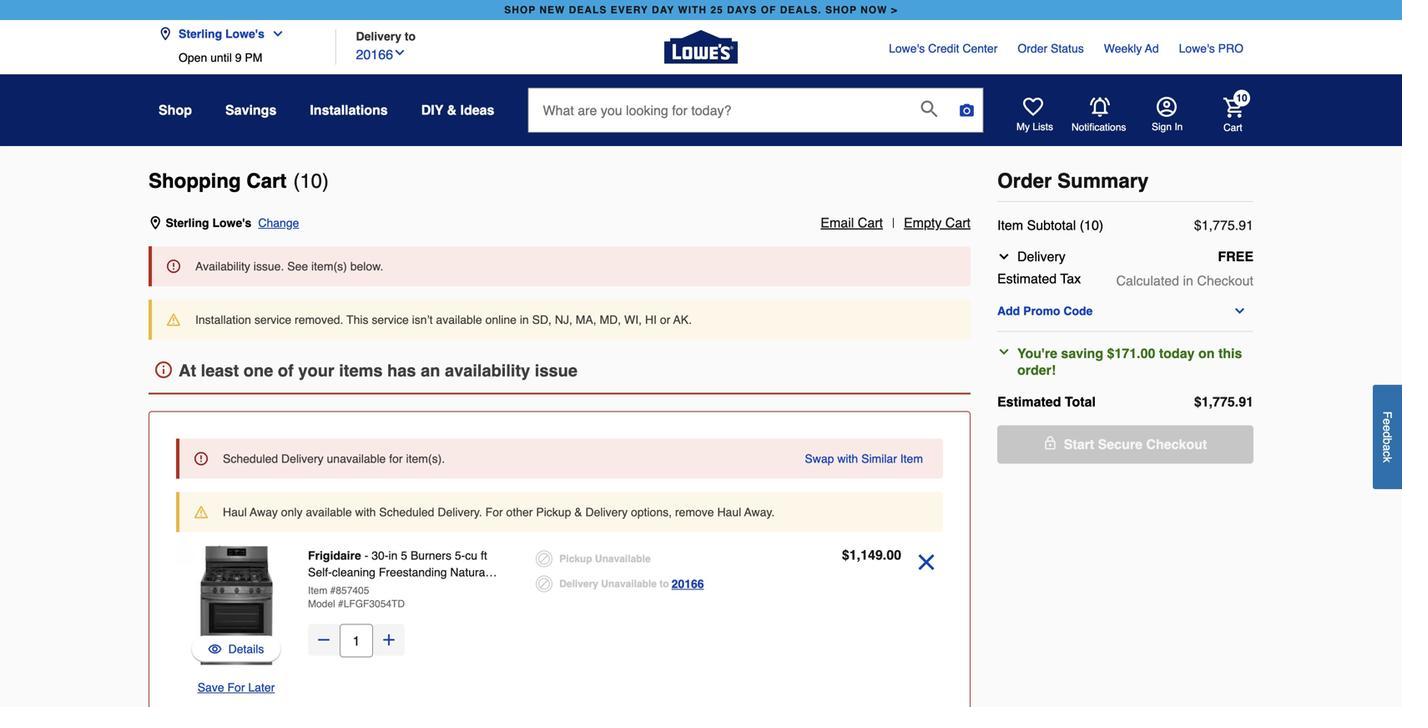 Task type: locate. For each thing, give the bounding box(es) containing it.
unavailable inside the delivery unavailable to 20166
[[601, 578, 657, 590]]

lowe's up '9'
[[225, 27, 265, 40]]

20166 button
[[356, 43, 407, 65], [672, 574, 704, 594]]

&
[[447, 102, 457, 118], [575, 505, 582, 519]]

1 horizontal spatial with
[[838, 452, 858, 465]]

sd,
[[532, 313, 552, 326]]

checkout for start secure checkout
[[1146, 437, 1207, 452]]

0 vertical spatial scheduled
[[223, 452, 278, 465]]

0 horizontal spatial available
[[306, 505, 352, 519]]

2 $ 1,775 . 91 from the top
[[1194, 394, 1254, 409]]

91
[[1239, 217, 1254, 233], [1239, 394, 1254, 409]]

unavailable
[[327, 452, 386, 465]]

1 horizontal spatial to
[[660, 578, 669, 590]]

$ for estimated total
[[1194, 394, 1202, 409]]

. down this
[[1235, 394, 1239, 409]]

for inside button
[[227, 681, 245, 694]]

delivery up installations
[[356, 30, 402, 43]]

for right 'save'
[[227, 681, 245, 694]]

1 vertical spatial sterling
[[166, 216, 209, 230]]

block image
[[536, 576, 553, 592]]

1 vertical spatial .
[[1235, 394, 1239, 409]]

1 vertical spatial order
[[998, 169, 1052, 192]]

with
[[838, 452, 858, 465], [355, 505, 376, 519]]

in for calculated in checkout
[[1183, 273, 1194, 288]]

pro
[[1218, 42, 1244, 55]]

chevron down image
[[265, 27, 285, 40]]

haul left away
[[223, 505, 247, 519]]

f
[[1381, 411, 1394, 419]]

sterling inside button
[[179, 27, 222, 40]]

lowe's left pro
[[1179, 42, 1215, 55]]

unavailable down pickup unavailable at the bottom left of the page
[[601, 578, 657, 590]]

delivery.
[[438, 505, 482, 519]]

91 up free
[[1239, 217, 1254, 233]]

scheduled
[[223, 452, 278, 465], [379, 505, 434, 519]]

1 horizontal spatial &
[[575, 505, 582, 519]]

0 vertical spatial &
[[447, 102, 457, 118]]

20166 down the remove at the bottom of the page
[[672, 577, 704, 591]]

delivery right block image
[[559, 578, 598, 590]]

1 vertical spatial $
[[1194, 394, 1202, 409]]

1 vertical spatial 91
[[1239, 394, 1254, 409]]

delivery
[[356, 30, 402, 43], [1018, 249, 1066, 264], [281, 452, 324, 465], [586, 505, 628, 519], [559, 578, 598, 590]]

item right the similar
[[900, 452, 923, 465]]

in left sd,
[[520, 313, 529, 326]]

1 horizontal spatial 20166
[[672, 577, 704, 591]]

in inside '30-in 5 burners 5-cu ft self-cleaning freestanding natural gas range (black stainless steel)'
[[389, 549, 398, 562]]

sterling lowe's
[[179, 27, 265, 40]]

delivery for delivery unavailable to 20166
[[559, 578, 598, 590]]

1 vertical spatial estimated
[[998, 394, 1061, 409]]

1 vertical spatial in
[[520, 313, 529, 326]]

available right only
[[306, 505, 352, 519]]

0 vertical spatial sterling
[[179, 27, 222, 40]]

location image
[[159, 27, 172, 40]]

2 shop from the left
[[826, 4, 857, 16]]

1 vertical spatial pickup
[[559, 553, 592, 565]]

installations
[[310, 102, 388, 118]]

scheduled right error image
[[223, 452, 278, 465]]

order for order summary
[[998, 169, 1052, 192]]

1 vertical spatial for
[[227, 681, 245, 694]]

start secure checkout button
[[998, 425, 1254, 464]]

20166 option group
[[536, 547, 768, 597]]

save for later button
[[198, 679, 275, 696]]

0 horizontal spatial with
[[355, 505, 376, 519]]

20166 down delivery to at left top
[[356, 47, 393, 62]]

b
[[1381, 438, 1394, 445]]

None search field
[[528, 88, 984, 148]]

& up pickup unavailable at the bottom left of the page
[[575, 505, 582, 519]]

item left "subtotal"
[[998, 217, 1023, 233]]

delivery up estimated tax
[[1018, 249, 1066, 264]]

delivery for delivery
[[1018, 249, 1066, 264]]

sterling lowe's change
[[166, 216, 299, 230]]

1 estimated from the top
[[998, 271, 1057, 286]]

lowe's left "credit"
[[889, 42, 925, 55]]

>
[[891, 4, 898, 16]]

chevron down image up estimated tax
[[998, 250, 1011, 263]]

e up b
[[1381, 425, 1394, 432]]

unavailable for pickup unavailable
[[595, 553, 651, 565]]

swap with similar item button
[[805, 450, 923, 467]]

in right the calculated
[[1183, 273, 1194, 288]]

until
[[210, 51, 232, 64]]

wi,
[[624, 313, 642, 326]]

1 vertical spatial $ 1,775 . 91
[[1194, 394, 1254, 409]]

2 91 from the top
[[1239, 394, 1254, 409]]

1 vertical spatial 1,775
[[1202, 394, 1235, 409]]

pickup right block icon
[[559, 553, 592, 565]]

saving
[[1061, 346, 1104, 361]]

0 horizontal spatial service
[[254, 313, 291, 326]]

#lfgf3054td
[[338, 598, 405, 610]]

lists
[[1033, 121, 1053, 133]]

91 for item subtotal (10)
[[1239, 217, 1254, 233]]

in for 30-in 5 burners 5-cu ft self-cleaning freestanding natural gas range (black stainless steel)
[[389, 549, 398, 562]]

20166 button down the remove at the bottom of the page
[[672, 574, 704, 594]]

1 horizontal spatial haul
[[717, 505, 741, 519]]

your
[[298, 361, 334, 380]]

chevron down image left the you're
[[998, 345, 1011, 359]]

0 vertical spatial $ 1,775 . 91
[[1194, 217, 1254, 233]]

9
[[235, 51, 242, 64]]

center
[[963, 42, 998, 55]]

checkout inside button
[[1146, 437, 1207, 452]]

0 vertical spatial order
[[1018, 42, 1048, 55]]

service left removed.
[[254, 313, 291, 326]]

2 haul from the left
[[717, 505, 741, 519]]

only
[[281, 505, 303, 519]]

haul left away.
[[717, 505, 741, 519]]

$ 1,775 . 91 up free
[[1194, 217, 1254, 233]]

cart left "("
[[247, 169, 287, 192]]

0 horizontal spatial 20166 button
[[356, 43, 407, 65]]

$ 1,775 . 91 for item subtotal (10)
[[1194, 217, 1254, 233]]

1 horizontal spatial service
[[372, 313, 409, 326]]

pm
[[245, 51, 262, 64]]

shop new deals every day with 25 days of deals. shop now >
[[504, 4, 898, 16]]

every
[[611, 4, 648, 16]]

item up "model"
[[308, 585, 328, 596]]

0 horizontal spatial 20166
[[356, 47, 393, 62]]

shop left now
[[826, 4, 857, 16]]

0 horizontal spatial haul
[[223, 505, 247, 519]]

item subtotal (10)
[[998, 217, 1104, 233]]

of
[[278, 361, 294, 380]]

1 horizontal spatial available
[[436, 313, 482, 326]]

$ 1,775 . 91
[[1194, 217, 1254, 233], [1194, 394, 1254, 409]]

1 vertical spatial with
[[355, 505, 376, 519]]

lowe's down the 'shopping cart ( 10 )'
[[212, 216, 252, 230]]

1 vertical spatial 20166
[[672, 577, 704, 591]]

delivery inside the delivery unavailable to 20166
[[559, 578, 598, 590]]

Stepper number input field with increment and decrement buttons number field
[[340, 624, 373, 657]]

$171.00
[[1107, 346, 1156, 361]]

checkout right secure
[[1146, 437, 1207, 452]]

1,775 up free
[[1202, 217, 1235, 233]]

1 horizontal spatial item
[[900, 452, 923, 465]]

1 vertical spatial scheduled
[[379, 505, 434, 519]]

1 vertical spatial available
[[306, 505, 352, 519]]

2 horizontal spatial in
[[1183, 273, 1194, 288]]

estimated for estimated total
[[998, 394, 1061, 409]]

$ 1,775 . 91 down this
[[1194, 394, 1254, 409]]

2 horizontal spatial item
[[998, 217, 1023, 233]]

item #857405 model #lfgf3054td
[[308, 585, 405, 610]]

& inside button
[[447, 102, 457, 118]]

sterling for sterling lowe's change
[[166, 216, 209, 230]]

online
[[485, 313, 517, 326]]

weekly ad link
[[1104, 40, 1159, 57]]

item inside item #857405 model #lfgf3054td
[[308, 585, 328, 596]]

error image
[[194, 452, 208, 465]]

0 vertical spatial 91
[[1239, 217, 1254, 233]]

30-in 5 burners 5-cu ft self-cleaning freestanding natural gas range (black stainless steel) image
[[176, 546, 296, 666]]

0 vertical spatial with
[[838, 452, 858, 465]]

similar
[[862, 452, 897, 465]]

0 vertical spatial available
[[436, 313, 482, 326]]

checkout
[[1197, 273, 1254, 288], [1146, 437, 1207, 452]]

1 vertical spatial checkout
[[1146, 437, 1207, 452]]

0 vertical spatial .
[[1235, 217, 1239, 233]]

available
[[436, 313, 482, 326], [306, 505, 352, 519]]

to inside the delivery unavailable to 20166
[[660, 578, 669, 590]]

order for order status
[[1018, 42, 1048, 55]]

order left status
[[1018, 42, 1048, 55]]

2 vertical spatial item
[[308, 585, 328, 596]]

with up -
[[355, 505, 376, 519]]

0 vertical spatial 1,775
[[1202, 217, 1235, 233]]

0 vertical spatial for
[[486, 505, 503, 519]]

0 vertical spatial in
[[1183, 273, 1194, 288]]

cart down lowe's home improvement cart icon
[[1224, 122, 1243, 133]]

this
[[1219, 346, 1242, 361]]

available right isn't
[[436, 313, 482, 326]]

away.
[[744, 505, 775, 519]]

you're
[[1018, 346, 1058, 361]]

.
[[1235, 217, 1239, 233], [1235, 394, 1239, 409]]

sterling right location image
[[166, 216, 209, 230]]

empty cart button
[[904, 213, 971, 233]]

0 horizontal spatial item
[[308, 585, 328, 596]]

0 vertical spatial unavailable
[[595, 553, 651, 565]]

2 . from the top
[[1235, 394, 1239, 409]]

0 horizontal spatial 10
[[300, 169, 322, 192]]

natural
[[450, 566, 488, 579]]

status
[[1051, 42, 1084, 55]]

91 down this
[[1239, 394, 1254, 409]]

delivery for delivery to
[[356, 30, 402, 43]]

cleaning
[[332, 566, 376, 579]]

2 estimated from the top
[[998, 394, 1061, 409]]

summary
[[1058, 169, 1149, 192]]

availability
[[445, 361, 530, 380]]

haul away only available with scheduled delivery. for other pickup & delivery options, remove haul away.
[[223, 505, 775, 519]]

1 shop from the left
[[504, 4, 536, 16]]

. up free
[[1235, 217, 1239, 233]]

1,775 down on
[[1202, 394, 1235, 409]]

$ left .00
[[842, 547, 850, 563]]

1 91 from the top
[[1239, 217, 1254, 233]]

away
[[250, 505, 278, 519]]

& right the diy on the top
[[447, 102, 457, 118]]

item
[[998, 217, 1023, 233], [900, 452, 923, 465], [308, 585, 328, 596]]

sterling up 'open' on the left top of page
[[179, 27, 222, 40]]

e up d
[[1381, 419, 1394, 425]]

service left isn't
[[372, 313, 409, 326]]

0 vertical spatial estimated
[[998, 271, 1057, 286]]

secure
[[1098, 437, 1143, 452]]

scheduled up 5
[[379, 505, 434, 519]]

shop left 'new'
[[504, 4, 536, 16]]

search image
[[921, 100, 938, 117]]

1 $ 1,775 . 91 from the top
[[1194, 217, 1254, 233]]

0 vertical spatial to
[[405, 30, 416, 43]]

0 vertical spatial checkout
[[1197, 273, 1254, 288]]

1 horizontal spatial shop
[[826, 4, 857, 16]]

cart
[[1224, 122, 1243, 133], [247, 169, 287, 192], [858, 215, 883, 230], [946, 215, 971, 230]]

1 service from the left
[[254, 313, 291, 326]]

2 1,775 from the top
[[1202, 394, 1235, 409]]

1 vertical spatial &
[[575, 505, 582, 519]]

for left other
[[486, 505, 503, 519]]

unavailable for delivery unavailable to 20166
[[601, 578, 657, 590]]

add promo code link
[[998, 304, 1254, 318]]

chevron down image
[[393, 46, 407, 59], [998, 250, 1011, 263], [1233, 304, 1247, 318], [998, 345, 1011, 359]]

0 vertical spatial item
[[998, 217, 1023, 233]]

0 horizontal spatial &
[[447, 102, 457, 118]]

20166 button up installations
[[356, 43, 407, 65]]

2 e from the top
[[1381, 425, 1394, 432]]

ad
[[1145, 42, 1159, 55]]

checkout down free
[[1197, 273, 1254, 288]]

item inside button
[[900, 452, 923, 465]]

error image
[[167, 260, 180, 273]]

pickup right other
[[536, 505, 571, 519]]

2 vertical spatial in
[[389, 549, 398, 562]]

estimated up promo
[[998, 271, 1057, 286]]

cart for empty cart
[[946, 215, 971, 230]]

delivery left 'options,'
[[586, 505, 628, 519]]

cart right email
[[858, 215, 883, 230]]

1 horizontal spatial scheduled
[[379, 505, 434, 519]]

1,775
[[1202, 217, 1235, 233], [1202, 394, 1235, 409]]

a
[[1381, 445, 1394, 451]]

unavailable up the delivery unavailable to 20166
[[595, 553, 651, 565]]

tax
[[1061, 271, 1081, 286]]

$
[[1194, 217, 1202, 233], [1194, 394, 1202, 409], [842, 547, 850, 563]]

lowe's home improvement lists image
[[1023, 97, 1043, 117]]

0 vertical spatial $
[[1194, 217, 1202, 233]]

md,
[[600, 313, 621, 326]]

in
[[1175, 121, 1183, 133]]

lowe's inside button
[[225, 27, 265, 40]]

plus image
[[381, 631, 397, 648]]

1 . from the top
[[1235, 217, 1239, 233]]

0 horizontal spatial shop
[[504, 4, 536, 16]]

cart right empty
[[946, 215, 971, 230]]

2 service from the left
[[372, 313, 409, 326]]

sign in button
[[1152, 97, 1183, 134]]

$ 1,775 . 91 for estimated total
[[1194, 394, 1254, 409]]

chevron down image inside you're saving  $171.00  today on this order! link
[[998, 345, 1011, 359]]

order
[[1018, 42, 1048, 55], [998, 169, 1052, 192]]

diy
[[421, 102, 443, 118]]

for
[[486, 505, 503, 519], [227, 681, 245, 694]]

estimated for estimated tax
[[998, 271, 1057, 286]]

order up item subtotal (10)
[[998, 169, 1052, 192]]

20166 inside option group
[[672, 577, 704, 591]]

estimated down order!
[[998, 394, 1061, 409]]

1 horizontal spatial 20166 button
[[672, 574, 704, 594]]

shop
[[159, 102, 192, 118]]

email cart button
[[821, 213, 883, 233]]

promo
[[1023, 304, 1061, 318]]

1 vertical spatial unavailable
[[601, 578, 657, 590]]

1 vertical spatial item
[[900, 452, 923, 465]]

1 vertical spatial 20166 button
[[672, 574, 704, 594]]

1 vertical spatial to
[[660, 578, 669, 590]]

this
[[347, 313, 369, 326]]

$ down on
[[1194, 394, 1202, 409]]

1 e from the top
[[1381, 419, 1394, 425]]

$ up calculated in checkout
[[1194, 217, 1202, 233]]

1 horizontal spatial 10
[[1237, 92, 1248, 104]]

notifications
[[1072, 121, 1126, 133]]

with right swap
[[838, 452, 858, 465]]

block image
[[536, 551, 553, 567]]

1 1,775 from the top
[[1202, 217, 1235, 233]]

10
[[1237, 92, 1248, 104], [300, 169, 322, 192]]

see
[[287, 260, 308, 273]]

0 horizontal spatial for
[[227, 681, 245, 694]]

0 horizontal spatial to
[[405, 30, 416, 43]]

0 vertical spatial 10
[[1237, 92, 1248, 104]]

0 horizontal spatial in
[[389, 549, 398, 562]]

in left 5
[[389, 549, 398, 562]]



Task type: describe. For each thing, give the bounding box(es) containing it.
ft
[[481, 549, 487, 562]]

issue
[[535, 361, 578, 380]]

lowe's home improvement logo image
[[664, 10, 738, 84]]

(10)
[[1080, 217, 1104, 233]]

delivery unavailable to 20166
[[559, 577, 704, 591]]

lowe's home improvement account image
[[1157, 97, 1177, 117]]

ak.
[[673, 313, 692, 326]]

info image
[[155, 361, 172, 378]]

estimated tax
[[998, 271, 1081, 286]]

lowe's credit center link
[[889, 40, 998, 57]]

with inside the swap with similar item button
[[838, 452, 858, 465]]

isn't
[[412, 313, 433, 326]]

shopping
[[149, 169, 241, 192]]

91 for estimated total
[[1239, 394, 1254, 409]]

deals
[[569, 4, 607, 16]]

5
[[401, 549, 407, 562]]

stainless
[[406, 582, 454, 596]]

hi
[[645, 313, 657, 326]]

Search Query text field
[[529, 88, 908, 132]]

delivery left unavailable on the left bottom
[[281, 452, 324, 465]]

)
[[322, 169, 329, 192]]

code
[[1064, 304, 1093, 318]]

add
[[998, 304, 1020, 318]]

freestanding
[[379, 566, 447, 579]]

installation
[[195, 313, 251, 326]]

lowe's home improvement cart image
[[1224, 97, 1244, 117]]

shopping cart ( 10 )
[[149, 169, 329, 192]]

frigidaire
[[308, 549, 361, 562]]

.00
[[883, 547, 902, 563]]

$ for item subtotal (10)
[[1194, 217, 1202, 233]]

weekly ad
[[1104, 42, 1159, 55]]

1 horizontal spatial for
[[486, 505, 503, 519]]

0 vertical spatial pickup
[[536, 505, 571, 519]]

30-in 5 burners 5-cu ft self-cleaning freestanding natural gas range (black stainless steel)
[[308, 549, 488, 596]]

calculated in checkout
[[1116, 273, 1254, 288]]

. for item subtotal (10)
[[1235, 217, 1239, 233]]

later
[[248, 681, 275, 694]]

delivery to
[[356, 30, 416, 43]]

days
[[727, 4, 757, 16]]

(black
[[370, 582, 403, 596]]

d
[[1381, 432, 1394, 438]]

0 vertical spatial 20166
[[356, 47, 393, 62]]

item for item #857405 model #lfgf3054td
[[308, 585, 328, 596]]

minus image
[[316, 631, 332, 648]]

for
[[389, 452, 403, 465]]

range
[[333, 582, 367, 596]]

sign
[[1152, 121, 1172, 133]]

open
[[179, 51, 207, 64]]

1 vertical spatial 10
[[300, 169, 322, 192]]

today
[[1159, 346, 1195, 361]]

estimated total
[[998, 394, 1096, 409]]

location image
[[149, 216, 162, 230]]

camera image
[[959, 102, 975, 119]]

order summary
[[998, 169, 1149, 192]]

empty cart
[[904, 215, 971, 230]]

my lists
[[1017, 121, 1053, 133]]

pickup inside '20166' option group
[[559, 553, 592, 565]]

chevron down image down delivery to at left top
[[393, 46, 407, 59]]

warning image
[[167, 313, 180, 326]]

$ 1,149 .00
[[842, 547, 902, 563]]

1 haul from the left
[[223, 505, 247, 519]]

1,775 for item subtotal (10)
[[1202, 217, 1235, 233]]

has
[[387, 361, 416, 380]]

0 vertical spatial 20166 button
[[356, 43, 407, 65]]

removed.
[[295, 313, 343, 326]]

gas
[[308, 582, 329, 596]]

checkout for calculated in checkout
[[1197, 273, 1254, 288]]

lowe's home improvement notification center image
[[1090, 97, 1110, 117]]

sign in
[[1152, 121, 1183, 133]]

swap with similar item
[[805, 452, 923, 465]]

secure image
[[1044, 436, 1057, 450]]

model
[[308, 598, 335, 610]]

cart for shopping cart ( 10 )
[[247, 169, 287, 192]]

of
[[761, 4, 777, 16]]

empty
[[904, 215, 942, 230]]

subtotal
[[1027, 217, 1076, 233]]

sterling for sterling lowe's
[[179, 27, 222, 40]]

swap
[[805, 452, 834, 465]]

change
[[258, 216, 299, 230]]

issue.
[[254, 260, 284, 273]]

weekly
[[1104, 42, 1142, 55]]

savings
[[225, 102, 277, 118]]

pickup unavailable
[[559, 553, 651, 565]]

1 horizontal spatial in
[[520, 313, 529, 326]]

add promo code
[[998, 304, 1093, 318]]

5-
[[455, 549, 465, 562]]

availability issue. see item(s) below.
[[195, 260, 383, 273]]

k
[[1381, 457, 1394, 463]]

you're saving  $171.00  today on this order!
[[1018, 346, 1242, 378]]

scheduled delivery unavailable for item(s).
[[223, 452, 445, 465]]

below.
[[350, 260, 383, 273]]

other
[[506, 505, 533, 519]]

details
[[228, 642, 264, 656]]

item(s)
[[311, 260, 347, 273]]

remove item image
[[912, 547, 942, 577]]

chevron down image up this
[[1233, 304, 1247, 318]]

sterling lowe's button
[[159, 17, 291, 51]]

item for item subtotal (10)
[[998, 217, 1023, 233]]

1,775 for estimated total
[[1202, 394, 1235, 409]]

20166 button inside option group
[[672, 574, 704, 594]]

quickview image
[[208, 641, 222, 657]]

order status link
[[1018, 40, 1084, 57]]

0 horizontal spatial scheduled
[[223, 452, 278, 465]]

1,149
[[850, 547, 883, 563]]

free
[[1218, 249, 1254, 264]]

calculated
[[1116, 273, 1180, 288]]

c
[[1381, 451, 1394, 457]]

items
[[339, 361, 383, 380]]

deals.
[[780, 4, 822, 16]]

warning image
[[194, 505, 208, 519]]

(
[[293, 169, 300, 192]]

cart for email cart
[[858, 215, 883, 230]]

email cart
[[821, 215, 883, 230]]

total
[[1065, 394, 1096, 409]]

. for estimated total
[[1235, 394, 1239, 409]]

2 vertical spatial $
[[842, 547, 850, 563]]



Task type: vqa. For each thing, say whether or not it's contained in the screenshot.
drawing
no



